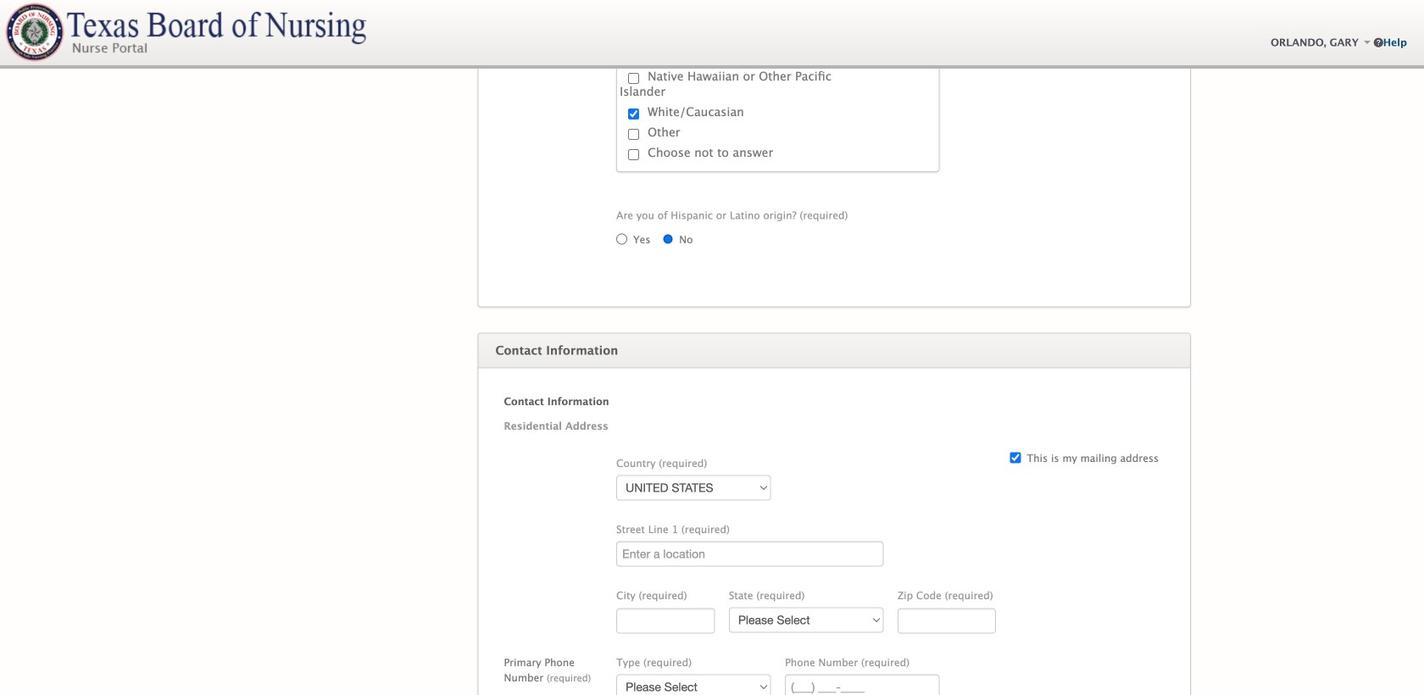 Task type: vqa. For each thing, say whether or not it's contained in the screenshot.
'Enter a location' text box
yes



Task type: describe. For each thing, give the bounding box(es) containing it.
(___) ___-____ text field
[[785, 674, 940, 695]]

help circled image
[[1374, 34, 1383, 51]]



Task type: locate. For each thing, give the bounding box(es) containing it.
None checkbox
[[628, 52, 639, 63], [628, 129, 639, 140], [628, 149, 639, 160], [1010, 452, 1021, 463], [628, 52, 639, 63], [628, 129, 639, 140], [628, 149, 639, 160], [1010, 452, 1021, 463]]

None radio
[[662, 233, 673, 244]]

None radio
[[616, 233, 627, 244]]

None checkbox
[[628, 12, 639, 23], [628, 32, 639, 43], [628, 73, 639, 84], [628, 108, 639, 119], [628, 12, 639, 23], [628, 32, 639, 43], [628, 73, 639, 84], [628, 108, 639, 119]]

Enter a location text field
[[616, 541, 883, 566]]

None text field
[[616, 608, 715, 633], [898, 608, 996, 633], [616, 608, 715, 633], [898, 608, 996, 633]]



